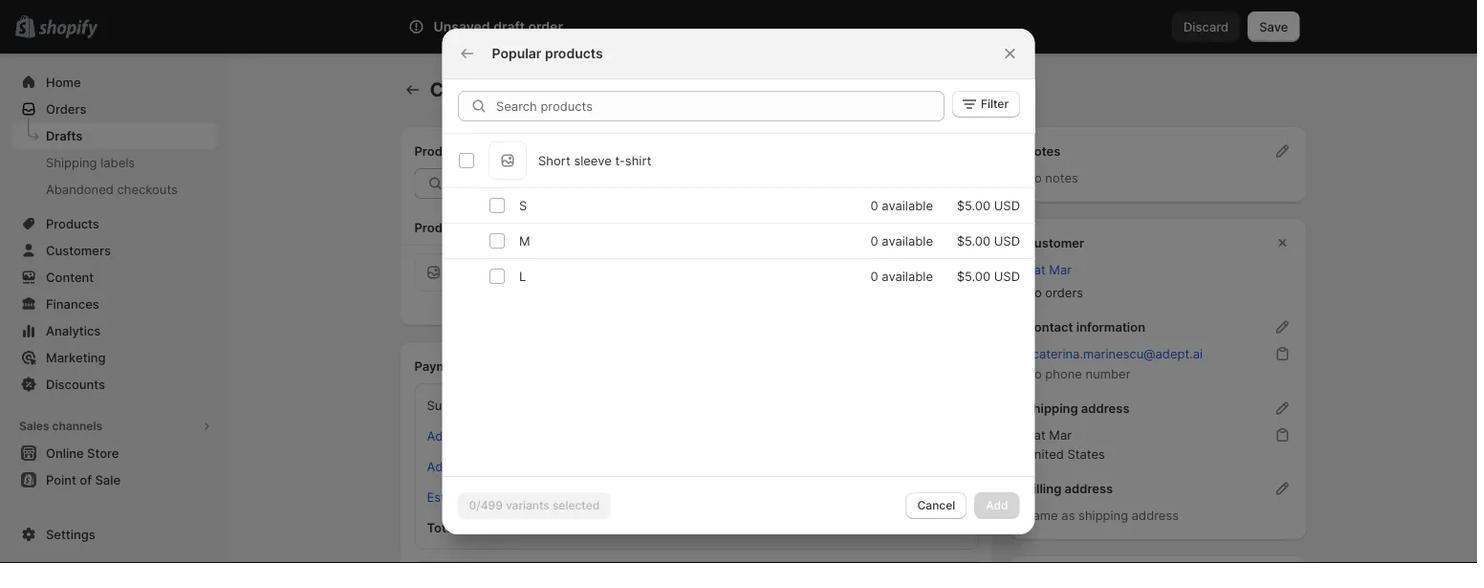 Task type: vqa. For each thing, say whether or not it's contained in the screenshot.
Mar within Cat Mar No orders
yes



Task type: describe. For each thing, give the bounding box(es) containing it.
cat mar no orders
[[1025, 262, 1084, 300]]

$0.00
[[933, 490, 967, 504]]

$5.00 usd for m
[[957, 233, 1020, 248]]

save
[[1260, 19, 1289, 34]]

short sleeve t-shirt
[[538, 153, 651, 168]]

popular products
[[492, 45, 603, 62]]

short
[[538, 153, 570, 168]]

0 horizontal spatial total
[[427, 520, 457, 535]]

home link
[[11, 69, 218, 96]]

usd for m
[[994, 233, 1020, 248]]

save button
[[1248, 11, 1300, 42]]

does
[[464, 274, 494, 289]]

0 vertical spatial order
[[528, 19, 563, 35]]

shipping labels link
[[11, 149, 218, 176]]

settings link
[[11, 521, 218, 548]]

add discount
[[427, 428, 505, 443]]

quantity
[[812, 220, 864, 235]]

custom item does not require shipping
[[464, 255, 615, 289]]

no inside cat mar no orders
[[1025, 285, 1042, 300]]

cat mar united states
[[1025, 427, 1105, 461]]

or
[[508, 459, 520, 474]]

shipping inside button
[[454, 459, 504, 474]]

add shipping or delivery button
[[416, 453, 581, 480]]

notes
[[1025, 143, 1061, 158]]

products
[[545, 45, 603, 62]]

usd for s
[[994, 198, 1020, 213]]

apps
[[19, 515, 48, 529]]

orders
[[1046, 285, 1084, 300]]

shipping for shipping labels
[[46, 155, 97, 170]]

checkouts
[[117, 182, 178, 197]]

no for no notes
[[1025, 170, 1042, 185]]

0 vertical spatial $1.00
[[913, 261, 945, 276]]

same as shipping address
[[1025, 508, 1179, 523]]

payment
[[415, 359, 467, 373]]

address for shipping address
[[1081, 401, 1130, 416]]

home
[[46, 75, 81, 89]]

sleeve
[[574, 153, 611, 168]]

available for s
[[882, 198, 933, 213]]

ecaterina.marinescu@adept.ai button
[[1014, 340, 1215, 367]]

add for add discount
[[427, 428, 451, 443]]

usd for l
[[994, 269, 1020, 284]]

$5.00 for m
[[957, 233, 990, 248]]

product
[[415, 220, 462, 235]]

0 available for m
[[870, 233, 933, 248]]

same
[[1025, 508, 1058, 523]]

calculated
[[623, 490, 684, 504]]

sales channels
[[19, 419, 102, 433]]

2 horizontal spatial shipping
[[1079, 508, 1129, 523]]

s
[[519, 198, 527, 213]]

1 vertical spatial $1.00
[[934, 520, 967, 535]]

apps
[[73, 541, 102, 556]]

drafts link
[[11, 122, 218, 149]]

2 vertical spatial address
[[1132, 508, 1179, 523]]

contact information
[[1025, 319, 1146, 334]]

0 for m
[[870, 233, 878, 248]]

united
[[1025, 447, 1064, 461]]

⌘
[[985, 19, 996, 34]]

not
[[498, 274, 517, 289]]

add shipping or delivery
[[427, 459, 570, 474]]

discard
[[1184, 19, 1229, 34]]

information
[[1077, 319, 1146, 334]]

0 available for s
[[870, 198, 933, 213]]

products
[[415, 143, 469, 158]]

1 vertical spatial order
[[497, 78, 548, 101]]

abandoned checkouts
[[46, 182, 178, 197]]

shipping address
[[1025, 401, 1130, 416]]

shipping labels
[[46, 155, 135, 170]]

customer
[[1025, 235, 1085, 250]]

labels
[[101, 155, 135, 170]]

item
[[512, 255, 539, 270]]

custom
[[464, 255, 509, 270]]

cat for cat mar no orders
[[1025, 262, 1046, 277]]

cat for cat mar united states
[[1025, 427, 1046, 442]]

apps button
[[11, 509, 218, 536]]

add apps
[[46, 541, 102, 556]]

not calculated
[[599, 490, 684, 504]]

discounts
[[46, 377, 105, 392]]

create order
[[430, 78, 548, 101]]

add apps button
[[11, 536, 218, 562]]

filter
[[981, 97, 1008, 111]]

shirt
[[625, 153, 651, 168]]



Task type: locate. For each thing, give the bounding box(es) containing it.
1 vertical spatial usd
[[994, 233, 1020, 248]]

add down the subtotal
[[427, 428, 451, 443]]

1 horizontal spatial shipping
[[1025, 401, 1078, 416]]

shipping right the require
[[565, 274, 615, 289]]

1 vertical spatial available
[[882, 233, 933, 248]]

mar
[[1049, 262, 1072, 277], [1049, 427, 1072, 442]]

1 vertical spatial cat
[[1025, 427, 1046, 442]]

1 0 available from the top
[[870, 198, 933, 213]]

2 available from the top
[[882, 233, 933, 248]]

1 0 from the top
[[870, 198, 878, 213]]

contact
[[1025, 319, 1074, 334]]

t-
[[615, 153, 625, 168]]

1 $5.00 usd from the top
[[957, 198, 1020, 213]]

order up popular products
[[528, 19, 563, 35]]

shipping
[[565, 274, 615, 289], [454, 459, 504, 474], [1079, 508, 1129, 523]]

3 available from the top
[[882, 269, 933, 284]]

1 vertical spatial address
[[1065, 481, 1113, 496]]

not
[[599, 490, 620, 504]]

total down "browse" button in the right of the page
[[915, 220, 945, 235]]

shipping inside custom item does not require shipping
[[565, 274, 615, 289]]

unsaved
[[434, 19, 490, 35]]

0 vertical spatial available
[[882, 198, 933, 213]]

subtotal
[[427, 398, 476, 413]]

1 vertical spatial 0
[[870, 233, 878, 248]]

3 $5.00 usd from the top
[[957, 269, 1020, 284]]

usd left customer
[[994, 233, 1020, 248]]

sales channels button
[[11, 413, 218, 440]]

discounts link
[[11, 371, 218, 398]]

shipping down 'discount'
[[454, 459, 504, 474]]

0 for s
[[870, 198, 878, 213]]

l
[[519, 269, 526, 284]]

address up same as shipping address on the bottom
[[1065, 481, 1113, 496]]

2 mar from the top
[[1049, 427, 1072, 442]]

ecaterina.marinescu@adept.ai
[[1025, 346, 1203, 361]]

mar up 'united'
[[1049, 427, 1072, 442]]

1 horizontal spatial total
[[915, 220, 945, 235]]

available for m
[[882, 233, 933, 248]]

1 vertical spatial add
[[427, 459, 451, 474]]

states
[[1068, 447, 1105, 461]]

shipping for shipping address
[[1025, 401, 1078, 416]]

$5.00 usd for s
[[957, 198, 1020, 213]]

abandoned checkouts link
[[11, 176, 218, 203]]

0
[[870, 198, 878, 213], [870, 233, 878, 248], [870, 269, 878, 284]]

order down 'popular'
[[497, 78, 548, 101]]

cat down customer
[[1025, 262, 1046, 277]]

$5.00 for s
[[957, 198, 990, 213]]

0 vertical spatial 0 available
[[870, 198, 933, 213]]

no left phone
[[1025, 366, 1042, 381]]

shipping down drafts
[[46, 155, 97, 170]]

2 vertical spatial shipping
[[1079, 508, 1129, 523]]

delivery
[[523, 459, 570, 474]]

abandoned
[[46, 182, 114, 197]]

no phone number
[[1025, 366, 1131, 381]]

0 vertical spatial 0
[[870, 198, 878, 213]]

channels
[[52, 419, 102, 433]]

1 cat from the top
[[1025, 262, 1046, 277]]

cat mar link
[[1025, 262, 1072, 277]]

1 usd from the top
[[994, 198, 1020, 213]]

1 vertical spatial no
[[1025, 285, 1042, 300]]

2 no from the top
[[1025, 285, 1042, 300]]

shipping down phone
[[1025, 401, 1078, 416]]

2 vertical spatial $5.00 usd
[[957, 269, 1020, 284]]

2 vertical spatial $5.00
[[957, 269, 990, 284]]

$5.00 usd left the cat mar link
[[957, 269, 1020, 284]]

orders
[[46, 101, 87, 116]]

popular products dialog
[[0, 29, 1478, 563]]

shipping right as
[[1079, 508, 1129, 523]]

$5.00
[[957, 198, 990, 213], [957, 233, 990, 248], [957, 269, 990, 284]]

shopify image
[[38, 20, 98, 39]]

$5.00 down "browse" button in the right of the page
[[957, 233, 990, 248]]

2 0 available from the top
[[870, 233, 933, 248]]

cat up 'united'
[[1025, 427, 1046, 442]]

$5.00 usd for l
[[957, 269, 1020, 284]]

$1.00 down "browse" button in the right of the page
[[913, 261, 945, 276]]

address for billing address
[[1065, 481, 1113, 496]]

0 vertical spatial $5.00
[[957, 198, 990, 213]]

total
[[915, 220, 945, 235], [427, 520, 457, 535]]

1 horizontal spatial shipping
[[565, 274, 615, 289]]

$5.00 down browse
[[957, 198, 990, 213]]

0 vertical spatial no
[[1025, 170, 1042, 185]]

usd
[[994, 198, 1020, 213], [994, 233, 1020, 248], [994, 269, 1020, 284]]

3 0 available from the top
[[870, 269, 933, 284]]

2 0 from the top
[[870, 233, 878, 248]]

discard link
[[1172, 11, 1241, 42]]

2 $5.00 from the top
[[957, 233, 990, 248]]

2 vertical spatial add
[[46, 541, 70, 556]]

3 usd from the top
[[994, 269, 1020, 284]]

mar for orders
[[1049, 262, 1072, 277]]

total down the add shipping or delivery button
[[427, 520, 457, 535]]

0 vertical spatial address
[[1081, 401, 1130, 416]]

1 available from the top
[[882, 198, 933, 213]]

0 horizontal spatial shipping
[[46, 155, 97, 170]]

filter button
[[952, 91, 1020, 118]]

0 available
[[870, 198, 933, 213], [870, 233, 933, 248], [870, 269, 933, 284]]

2 vertical spatial 0
[[870, 269, 878, 284]]

2 vertical spatial usd
[[994, 269, 1020, 284]]

address right as
[[1132, 508, 1179, 523]]

0 horizontal spatial shipping
[[454, 459, 504, 474]]

cancel
[[918, 499, 956, 513]]

$5.00 usd down browse
[[957, 198, 1020, 213]]

0 for l
[[870, 269, 878, 284]]

no down the cat mar link
[[1025, 285, 1042, 300]]

mar inside cat mar no orders
[[1049, 262, 1072, 277]]

2 usd from the top
[[994, 233, 1020, 248]]

browse
[[924, 176, 968, 191]]

0 vertical spatial usd
[[994, 198, 1020, 213]]

number
[[1086, 366, 1131, 381]]

phone
[[1046, 366, 1082, 381]]

popular
[[492, 45, 542, 62]]

discount
[[454, 428, 505, 443]]

usd right "browse" button in the right of the page
[[994, 198, 1020, 213]]

unsaved draft order
[[434, 19, 563, 35]]

0 vertical spatial cat
[[1025, 262, 1046, 277]]

2 vertical spatial 0 available
[[870, 269, 933, 284]]

2 vertical spatial available
[[882, 269, 933, 284]]

browse button
[[912, 168, 979, 199]]

create
[[430, 78, 493, 101]]

address down number
[[1081, 401, 1130, 416]]

$1.00
[[913, 261, 945, 276], [934, 520, 967, 535]]

orders link
[[11, 96, 218, 122]]

1 $5.00 from the top
[[957, 198, 990, 213]]

$5.00 left the cat mar link
[[957, 269, 990, 284]]

no notes
[[1025, 170, 1079, 185]]

billing
[[1025, 481, 1062, 496]]

1 mar from the top
[[1049, 262, 1072, 277]]

available
[[882, 198, 933, 213], [882, 233, 933, 248], [882, 269, 933, 284]]

2 cat from the top
[[1025, 427, 1046, 442]]

3 no from the top
[[1025, 366, 1042, 381]]

Search products text field
[[496, 91, 944, 121]]

0 vertical spatial total
[[915, 220, 945, 235]]

⌘ k
[[985, 19, 1008, 34]]

drafts
[[46, 128, 83, 143]]

$1.00 down cancel button
[[934, 520, 967, 535]]

shipping
[[46, 155, 97, 170], [1025, 401, 1078, 416]]

add down the add discount button on the left bottom of the page
[[427, 459, 451, 474]]

no left notes
[[1025, 170, 1042, 185]]

add for add shipping or delivery
[[427, 459, 451, 474]]

0 available for l
[[870, 269, 933, 284]]

add for add apps
[[46, 541, 70, 556]]

draft
[[494, 19, 525, 35]]

0 vertical spatial shipping
[[46, 155, 97, 170]]

0 vertical spatial $5.00 usd
[[957, 198, 1020, 213]]

address
[[1081, 401, 1130, 416], [1065, 481, 1113, 496], [1132, 508, 1179, 523]]

$5.00 usd left customer
[[957, 233, 1020, 248]]

mar inside cat mar united states
[[1049, 427, 1072, 442]]

available for l
[[882, 269, 933, 284]]

1 vertical spatial 0 available
[[870, 233, 933, 248]]

m
[[519, 233, 530, 248]]

order
[[528, 19, 563, 35], [497, 78, 548, 101]]

billing address
[[1025, 481, 1113, 496]]

as
[[1062, 508, 1075, 523]]

cat inside cat mar no orders
[[1025, 262, 1046, 277]]

2 $5.00 usd from the top
[[957, 233, 1020, 248]]

settings
[[46, 527, 95, 542]]

0 vertical spatial shipping
[[565, 274, 615, 289]]

1 vertical spatial mar
[[1049, 427, 1072, 442]]

cancel button
[[906, 493, 967, 519]]

3 0 from the top
[[870, 269, 878, 284]]

$5.00 usd
[[957, 198, 1020, 213], [957, 233, 1020, 248], [957, 269, 1020, 284]]

search
[[493, 19, 533, 34]]

mar for states
[[1049, 427, 1072, 442]]

require
[[521, 274, 562, 289]]

sales
[[19, 419, 49, 433]]

1 vertical spatial total
[[427, 520, 457, 535]]

0 vertical spatial mar
[[1049, 262, 1072, 277]]

notes
[[1046, 170, 1079, 185]]

usd left the cat mar link
[[994, 269, 1020, 284]]

add left apps on the bottom left of page
[[46, 541, 70, 556]]

k
[[1000, 19, 1008, 34]]

1 vertical spatial shipping
[[1025, 401, 1078, 416]]

1 vertical spatial shipping
[[454, 459, 504, 474]]

0 vertical spatial add
[[427, 428, 451, 443]]

cat inside cat mar united states
[[1025, 427, 1046, 442]]

1 vertical spatial $5.00
[[957, 233, 990, 248]]

no for no phone number
[[1025, 366, 1042, 381]]

$5.00 for l
[[957, 269, 990, 284]]

add discount button
[[416, 423, 516, 449]]

1 vertical spatial $5.00 usd
[[957, 233, 1020, 248]]

2 vertical spatial no
[[1025, 366, 1042, 381]]

mar up orders
[[1049, 262, 1072, 277]]

1 no from the top
[[1025, 170, 1042, 185]]

3 $5.00 from the top
[[957, 269, 990, 284]]



